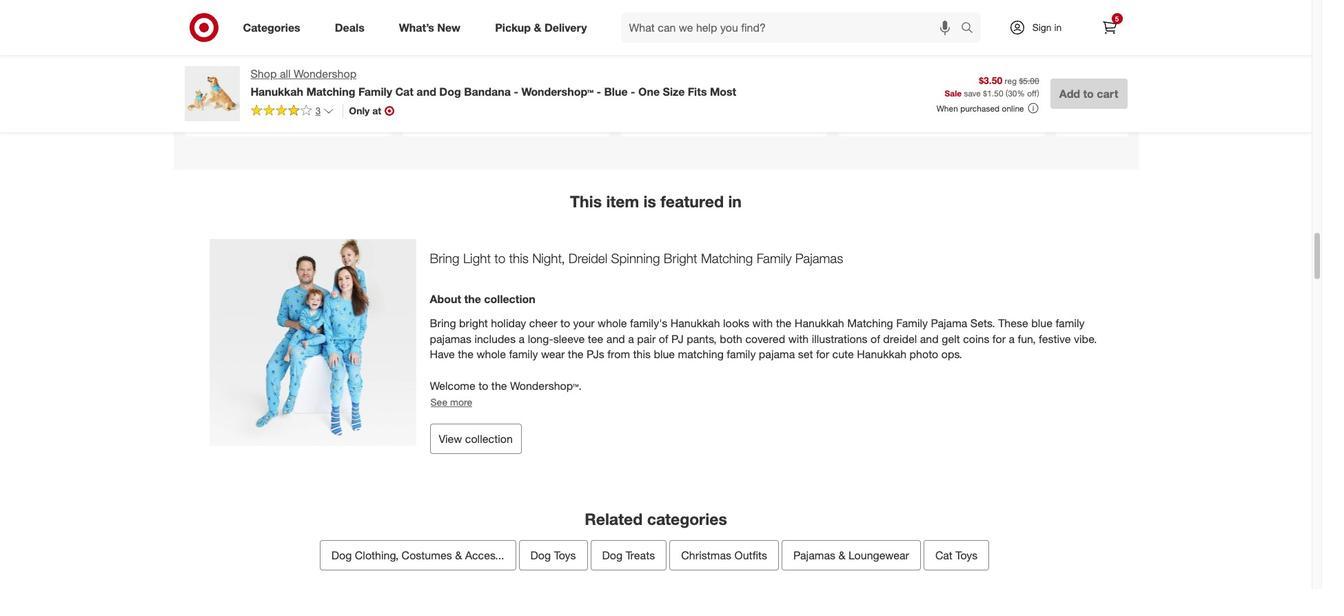 Task type: locate. For each thing, give the bounding box(es) containing it.
dog left clothing,
[[332, 549, 352, 563]]

blue inside women's hanukkah matching family pajama set - blue
[[310, 17, 332, 31]]

cart down 5 "link"
[[1098, 87, 1119, 101]]

pair
[[637, 332, 656, 346]]

for right set
[[817, 348, 830, 362]]

wondershop™ inside the baby hanukkah matching family footed pajama - wondershop™ blue
[[937, 17, 1006, 31]]

wondershop™ inside toddler hanukkah matching family pajama set - wondershop™ blue
[[710, 17, 779, 31]]

women's
[[197, 1, 243, 15]]

dog clothing, costumes & acces...
[[332, 549, 505, 563]]

and up from
[[607, 332, 625, 346]]

0 horizontal spatial add to cart button
[[260, 104, 316, 126]]

toddler
[[637, 1, 674, 15]]

bring inside bring bright holiday cheer to your whole family's hanukkah looks with the hanukkah matching family pajama sets. these blue family pajamas includes a long-sleeve tee and a pair of pj pants, both covered with illustrations of dreidel and gelt coins for a fun, festive vibe. have the whole family wear the pjs from this blue matching family pajama set for cute hanukkah photo ops.
[[430, 316, 456, 330]]

pajamas
[[796, 250, 844, 266], [794, 549, 836, 563]]

1 horizontal spatial add to cart button
[[913, 104, 970, 126]]

hanukkah right toddler
[[677, 1, 727, 15]]

0 vertical spatial in
[[1055, 21, 1062, 33]]

add to cart button down $25.00
[[260, 104, 316, 126]]

long-
[[528, 332, 554, 346]]

0 horizontal spatial of
[[659, 332, 669, 346]]

0 horizontal spatial in
[[729, 192, 742, 211]]

related categories
[[585, 510, 727, 529]]

image of hanukkah matching family cat and dog bandana - wondershop™ - blue - one size fits most image
[[184, 66, 240, 121]]

family inside bring bright holiday cheer to your whole family's hanukkah looks with the hanukkah matching family pajama sets. these blue family pajamas includes a long-sleeve tee and a pair of pj pants, both covered with illustrations of dreidel and gelt coins for a fun, festive vibe. have the whole family wear the pjs from this blue matching family pajama set for cute hanukkah photo ops.
[[897, 316, 928, 330]]

set for kids'
[[465, 17, 482, 31]]

hanukkah right men's
[[1110, 1, 1159, 15]]

bring for bring bright holiday cheer to your whole family's hanukkah looks with the hanukkah matching family pajama sets. these blue family pajamas includes a long-sleeve tee and a pair of pj pants, both covered with illustrations of dreidel and gelt coins for a fun, festive vibe. have the whole family wear the pjs from this blue matching family pajama set for cute hanukkah photo ops.
[[430, 316, 456, 330]]

dog left treats
[[603, 549, 623, 563]]

cart for hanukkah matching family cat and dog bandana - wondershop™ - blue - one size fits most
[[1098, 87, 1119, 101]]

dog treats link
[[591, 541, 667, 571]]

hanukkah down the all
[[251, 85, 303, 99]]

men's hanukkah matching family pajama set - blue
[[1077, 1, 1243, 31]]

set inside toddler hanukkah matching family pajama set - wondershop™ blue
[[683, 17, 700, 31]]

(
[[1006, 89, 1008, 99]]

2 horizontal spatial family
[[1056, 316, 1085, 330]]

family's
[[630, 316, 668, 330]]

0 horizontal spatial toys
[[554, 549, 576, 563]]

add to cart button for 1
[[913, 104, 970, 126]]

%
[[1018, 89, 1026, 99]]

0 horizontal spatial this
[[509, 250, 529, 266]]

bring bright holiday cheer to your whole family's hanukkah looks with the hanukkah matching family pajama sets. these blue family pajamas includes a long-sleeve tee and a pair of pj pants, both covered with illustrations of dreidel and gelt coins for a fun, festive vibe. have the whole family wear the pjs from this blue matching family pajama set for cute hanukkah photo ops.
[[430, 316, 1098, 362]]

1 horizontal spatial with
[[789, 332, 809, 346]]

1 horizontal spatial cat
[[936, 549, 953, 563]]

1 horizontal spatial blue
[[1032, 316, 1053, 330]]

1 vertical spatial pajamas
[[794, 549, 836, 563]]

collection up holiday
[[484, 292, 536, 306]]

blue up festive
[[1032, 316, 1053, 330]]

kids' hanukkah matching family pajama set - wondershop™ blue
[[425, 1, 586, 31]]

1 vertical spatial with
[[789, 332, 809, 346]]

this item is featured in
[[570, 192, 742, 211]]

wondershop™ inside shop all wondershop hanukkah matching family cat and dog bandana - wondershop™ - blue - one size fits most
[[522, 85, 594, 99]]

0 horizontal spatial add to cart
[[266, 109, 310, 120]]

with
[[753, 316, 773, 330], [789, 332, 809, 346]]

add to cart button right ')'
[[1051, 79, 1128, 109]]

christmas outfits
[[682, 549, 768, 563]]

1 vertical spatial this
[[633, 348, 651, 362]]

sign in
[[1033, 21, 1062, 33]]

0 vertical spatial pajamas
[[796, 250, 844, 266]]

set inside women's hanukkah matching family pajama set - blue
[[283, 17, 300, 31]]

add to cart down sale
[[920, 109, 964, 120]]

$15.00
[[491, 81, 520, 92]]

hanukkah up new
[[453, 1, 503, 15]]

to
[[1084, 87, 1094, 101], [284, 109, 292, 120], [938, 109, 946, 120], [495, 250, 506, 266], [561, 316, 570, 330], [479, 379, 489, 393]]

cart for 1
[[948, 109, 964, 120]]

pajama for kids'
[[426, 17, 462, 31]]

for down these
[[993, 332, 1006, 346]]

3 set from the left
[[683, 17, 700, 31]]

5 inside "link"
[[1116, 14, 1120, 23]]

delivery
[[545, 20, 587, 34]]

sleeve
[[554, 332, 585, 346]]

a left pair
[[628, 332, 634, 346]]

tee
[[588, 332, 604, 346]]

to right welcome
[[479, 379, 489, 393]]

1 toys from the left
[[554, 549, 576, 563]]

hanukkah inside women's hanukkah matching family pajama set - blue
[[246, 1, 295, 15]]

- inside the baby hanukkah matching family footed pajama - wondershop™ blue
[[930, 17, 934, 31]]

whole up tee
[[598, 316, 627, 330]]

collection right view
[[465, 432, 513, 446]]

1 bring from the top
[[430, 250, 460, 266]]

add down $25.00
[[266, 109, 281, 120]]

1 horizontal spatial &
[[534, 20, 542, 34]]

spinning
[[611, 250, 660, 266]]

christmas outfits link
[[670, 541, 779, 571]]

set up fits at the top of page
[[683, 17, 700, 31]]

cart down sale
[[948, 109, 964, 120]]

blue inside toddler hanukkah matching family pajama set - wondershop™ blue
[[782, 17, 804, 31]]

to down sale
[[938, 109, 946, 120]]

set up the all
[[283, 17, 300, 31]]

photo
[[910, 348, 939, 362]]

set right 5 "link"
[[1155, 17, 1172, 31]]

hanukkah up categories
[[246, 1, 295, 15]]

only
[[349, 105, 370, 116]]

a
[[519, 332, 525, 346], [628, 332, 634, 346], [1009, 332, 1015, 346]]

add to cart down $25.00
[[266, 109, 310, 120]]

whole
[[598, 316, 627, 330], [477, 348, 506, 362]]

matching
[[298, 1, 344, 15], [506, 1, 552, 15], [730, 1, 776, 15], [942, 1, 988, 15], [1162, 1, 1208, 15], [307, 85, 356, 99], [701, 250, 753, 266], [848, 316, 894, 330]]

bright
[[664, 250, 698, 266]]

pajama inside "kids' hanukkah matching family pajama set - wondershop™ blue"
[[426, 17, 462, 31]]

deals link
[[323, 12, 382, 43]]

matching inside toddler hanukkah matching family pajama set - wondershop™ blue
[[730, 1, 776, 15]]

1 of from the left
[[659, 332, 669, 346]]

and inside shop all wondershop hanukkah matching family cat and dog bandana - wondershop™ - blue - one size fits most
[[417, 85, 437, 99]]

2 of from the left
[[871, 332, 881, 346]]

2 horizontal spatial add to cart button
[[1051, 79, 1128, 109]]

pjs
[[587, 348, 605, 362]]

dog
[[440, 85, 461, 99], [332, 549, 352, 563], [531, 549, 551, 563], [603, 549, 623, 563]]

2 horizontal spatial a
[[1009, 332, 1015, 346]]

1 horizontal spatial 5
[[1116, 14, 1120, 23]]

dog toys link
[[519, 541, 588, 571]]

sign in link
[[998, 12, 1084, 43]]

What can we help you find? suggestions appear below search field
[[621, 12, 965, 43]]

bandana
[[464, 85, 511, 99]]

0 horizontal spatial a
[[519, 332, 525, 346]]

family inside 'men's hanukkah matching family pajama set - blue'
[[1211, 1, 1243, 15]]

and up photo
[[921, 332, 939, 346]]

hanukkah down dreidel
[[857, 348, 907, 362]]

this left night,
[[509, 250, 529, 266]]

when
[[937, 103, 959, 113]]

and left bandana on the top left of page
[[417, 85, 437, 99]]

matching inside "kids' hanukkah matching family pajama set - wondershop™ blue"
[[506, 1, 552, 15]]

the up covered
[[776, 316, 792, 330]]

0 horizontal spatial whole
[[477, 348, 506, 362]]

1 horizontal spatial add to cart
[[920, 109, 964, 120]]

0 vertical spatial blue
[[1032, 316, 1053, 330]]

set inside "kids' hanukkah matching family pajama set - wondershop™ blue"
[[465, 17, 482, 31]]

&
[[534, 20, 542, 34], [455, 549, 462, 563], [839, 549, 846, 563]]

in right sign
[[1055, 21, 1062, 33]]

reg
[[1005, 76, 1017, 86]]

0 vertical spatial this
[[509, 250, 529, 266]]

collection
[[484, 292, 536, 306], [465, 432, 513, 446]]

1 vertical spatial bring
[[430, 316, 456, 330]]

this inside bring bright holiday cheer to your whole family's hanukkah looks with the hanukkah matching family pajama sets. these blue family pajamas includes a long-sleeve tee and a pair of pj pants, both covered with illustrations of dreidel and gelt coins for a fun, festive vibe. have the whole family wear the pjs from this blue matching family pajama set for cute hanukkah photo ops.
[[633, 348, 651, 362]]

bring left light
[[430, 250, 460, 266]]

1 vertical spatial cat
[[936, 549, 953, 563]]

& left acces...
[[455, 549, 462, 563]]

1 horizontal spatial this
[[633, 348, 651, 362]]

2 horizontal spatial add to cart
[[1060, 87, 1119, 101]]

1
[[961, 22, 965, 33]]

pajama
[[759, 348, 795, 362]]

2 toys from the left
[[956, 549, 978, 563]]

$5.00
[[1020, 76, 1040, 86]]

to up sleeve
[[561, 316, 570, 330]]

search
[[955, 22, 988, 36]]

family up festive
[[1056, 316, 1085, 330]]

pajama inside 'men's hanukkah matching family pajama set - blue'
[[1115, 17, 1152, 31]]

coins
[[964, 332, 990, 346]]

- inside "kids' hanukkah matching family pajama set - wondershop™ blue"
[[485, 17, 489, 31]]

bring light to this night, dreidel spinning bright matching family pajamas
[[430, 250, 844, 266]]

dog for dog clothing, costumes & acces...
[[332, 549, 352, 563]]

cat down what's
[[395, 85, 414, 99]]

matching inside women's hanukkah matching family pajama set - blue
[[298, 1, 344, 15]]

2 horizontal spatial and
[[921, 332, 939, 346]]

holiday
[[491, 316, 526, 330]]

1 horizontal spatial a
[[628, 332, 634, 346]]

2 horizontal spatial add
[[1060, 87, 1081, 101]]

family
[[1056, 316, 1085, 330], [509, 348, 538, 362], [727, 348, 756, 362]]

pajama for toddler
[[644, 17, 680, 31]]

0 vertical spatial whole
[[598, 316, 627, 330]]

add for 1
[[920, 109, 935, 120]]

1 set from the left
[[283, 17, 300, 31]]

with up set
[[789, 332, 809, 346]]

blue inside 'men's hanukkah matching family pajama set - blue'
[[1182, 17, 1204, 31]]

pajama inside toddler hanukkah matching family pajama set - wondershop™ blue
[[644, 17, 680, 31]]

gelt
[[942, 332, 961, 346]]

4 set from the left
[[1155, 17, 1172, 31]]

pajama inside bring bright holiday cheer to your whole family's hanukkah looks with the hanukkah matching family pajama sets. these blue family pajamas includes a long-sleeve tee and a pair of pj pants, both covered with illustrations of dreidel and gelt coins for a fun, festive vibe. have the whole family wear the pjs from this blue matching family pajama set for cute hanukkah photo ops.
[[931, 316, 968, 330]]

add to cart button down sale
[[913, 104, 970, 126]]

baby hanukkah matching family footed pajama - wondershop™ blue
[[852, 1, 1031, 31]]

both
[[720, 332, 743, 346]]

a left long-
[[519, 332, 525, 346]]

1 a from the left
[[519, 332, 525, 346]]

dog treats
[[603, 549, 655, 563]]

0 horizontal spatial cat
[[395, 85, 414, 99]]

family inside "kids' hanukkah matching family pajama set - wondershop™ blue"
[[555, 1, 586, 15]]

add to cart right ')'
[[1060, 87, 1119, 101]]

family down long-
[[509, 348, 538, 362]]

blue inside the baby hanukkah matching family footed pajama - wondershop™ blue
[[1009, 17, 1031, 31]]

dog for dog toys
[[531, 549, 551, 563]]

baby
[[861, 1, 886, 15]]

3 a from the left
[[1009, 332, 1015, 346]]

1 horizontal spatial toys
[[956, 549, 978, 563]]

family inside the baby hanukkah matching family footed pajama - wondershop™ blue
[[991, 1, 1023, 15]]

add right ')'
[[1060, 87, 1081, 101]]

of left 'pj'
[[659, 332, 669, 346]]

1 horizontal spatial add
[[920, 109, 935, 120]]

2 a from the left
[[628, 332, 634, 346]]

cart left 3
[[294, 109, 310, 120]]

with up covered
[[753, 316, 773, 330]]

wondershop™.
[[510, 379, 582, 393]]

view collection
[[439, 432, 513, 446]]

0 vertical spatial for
[[993, 332, 1006, 346]]

1 vertical spatial blue
[[654, 348, 675, 362]]

pajamas inside "link"
[[794, 549, 836, 563]]

all
[[280, 67, 291, 81]]

bring up pajamas
[[430, 316, 456, 330]]

pajama inside the baby hanukkah matching family footed pajama - wondershop™ blue
[[890, 17, 927, 31]]

dog right acces...
[[531, 549, 551, 563]]

fits
[[688, 85, 707, 99]]

2 bring from the top
[[430, 316, 456, 330]]

1 horizontal spatial cart
[[948, 109, 964, 120]]

toys
[[554, 549, 576, 563], [956, 549, 978, 563]]

dog left bandana on the top left of page
[[440, 85, 461, 99]]

add left when on the right of page
[[920, 109, 935, 120]]

a left fun,
[[1009, 332, 1015, 346]]

2 horizontal spatial &
[[839, 549, 846, 563]]

pickup & delivery
[[495, 20, 587, 34]]

& right 26
[[534, 20, 542, 34]]

0 vertical spatial bring
[[430, 250, 460, 266]]

family down the both
[[727, 348, 756, 362]]

hanukkah inside 'men's hanukkah matching family pajama set - blue'
[[1110, 1, 1159, 15]]

this down pair
[[633, 348, 651, 362]]

bring for bring light to this night, dreidel spinning bright matching family pajamas
[[430, 250, 460, 266]]

wondershop™ inside "kids' hanukkah matching family pajama set - wondershop™ blue"
[[492, 17, 561, 31]]

wondershop™
[[492, 17, 561, 31], [710, 17, 779, 31], [937, 17, 1006, 31], [522, 85, 594, 99]]

& left loungewear
[[839, 549, 846, 563]]

pajama for men's
[[1115, 17, 1152, 31]]

for
[[993, 332, 1006, 346], [817, 348, 830, 362]]

- inside women's hanukkah matching family pajama set - blue
[[303, 17, 307, 31]]

the down pajamas
[[458, 348, 474, 362]]

whole down includes
[[477, 348, 506, 362]]

of left dreidel
[[871, 332, 881, 346]]

1 horizontal spatial of
[[871, 332, 881, 346]]

add to cart button
[[1051, 79, 1128, 109], [260, 104, 316, 126], [913, 104, 970, 126]]

2 horizontal spatial cart
[[1098, 87, 1119, 101]]

set inside 'men's hanukkah matching family pajama set - blue'
[[1155, 17, 1172, 31]]

pants,
[[687, 332, 717, 346]]

illustrations
[[812, 332, 868, 346]]

set right new
[[465, 17, 482, 31]]

blue down 'pj'
[[654, 348, 675, 362]]

1 vertical spatial for
[[817, 348, 830, 362]]

0 vertical spatial cat
[[395, 85, 414, 99]]

categories
[[647, 510, 727, 529]]

dog toys
[[531, 549, 576, 563]]

christmas
[[682, 549, 732, 563]]

2 set from the left
[[465, 17, 482, 31]]

pajama inside women's hanukkah matching family pajama set - blue
[[243, 17, 280, 31]]

cat right loungewear
[[936, 549, 953, 563]]

0 vertical spatial with
[[753, 316, 773, 330]]

family inside shop all wondershop hanukkah matching family cat and dog bandana - wondershop™ - blue - one size fits most
[[359, 85, 392, 99]]

hanukkah right baby
[[889, 1, 939, 15]]

and
[[417, 85, 437, 99], [607, 332, 625, 346], [921, 332, 939, 346]]

these
[[999, 316, 1029, 330]]

in
[[1055, 21, 1062, 33], [729, 192, 742, 211]]

0 horizontal spatial and
[[417, 85, 437, 99]]

in right featured in the top of the page
[[729, 192, 742, 211]]

online
[[1003, 103, 1025, 113]]

more
[[450, 397, 473, 408]]



Task type: describe. For each thing, give the bounding box(es) containing it.
1 horizontal spatial and
[[607, 332, 625, 346]]

matching inside shop all wondershop hanukkah matching family cat and dog bandana - wondershop™ - blue - one size fits most
[[307, 85, 356, 99]]

sale
[[945, 89, 962, 99]]

wondershop™ for kids' hanukkah matching family pajama set - wondershop™ blue
[[492, 17, 561, 31]]

hanukkah inside "kids' hanukkah matching family pajama set - wondershop™ blue"
[[453, 1, 503, 15]]

women's hanukkah matching family pajama set - blue
[[197, 1, 379, 31]]

wondershop™ for baby hanukkah matching family footed pajama - wondershop™ blue
[[937, 17, 1006, 31]]

add to cart button for hanukkah matching family cat and dog bandana - wondershop™ - blue - one size fits most
[[1051, 79, 1128, 109]]

0 horizontal spatial blue
[[654, 348, 675, 362]]

covered
[[746, 332, 786, 346]]

kids'
[[425, 1, 450, 15]]

most
[[710, 85, 737, 99]]

)
[[1038, 89, 1040, 99]]

1.50
[[988, 89, 1004, 99]]

what's
[[399, 20, 434, 34]]

1 vertical spatial in
[[729, 192, 742, 211]]

wondershop™ for toddler hanukkah matching family pajama set - wondershop™ blue
[[710, 17, 779, 31]]

welcome
[[430, 379, 476, 393]]

light
[[463, 250, 491, 266]]

the right welcome
[[492, 379, 507, 393]]

bright
[[459, 316, 488, 330]]

sign
[[1033, 21, 1052, 33]]

blue inside "kids' hanukkah matching family pajama set - wondershop™ blue"
[[564, 17, 586, 31]]

size
[[663, 85, 685, 99]]

1 vertical spatial collection
[[465, 432, 513, 446]]

pickup & delivery link
[[484, 12, 605, 43]]

see more
[[431, 397, 473, 408]]

dog inside shop all wondershop hanukkah matching family cat and dog bandana - wondershop™ - blue - one size fits most
[[440, 85, 461, 99]]

family inside women's hanukkah matching family pajama set - blue
[[347, 1, 379, 15]]

when purchased online
[[937, 103, 1025, 113]]

cute
[[833, 348, 854, 362]]

new
[[438, 20, 461, 34]]

$12.00
[[709, 81, 738, 92]]

only at
[[349, 105, 382, 116]]

pajamas & loungewear link
[[782, 541, 921, 571]]

matching inside bring bright holiday cheer to your whole family's hanukkah looks with the hanukkah matching family pajama sets. these blue family pajamas includes a long-sleeve tee and a pair of pj pants, both covered with illustrations of dreidel and gelt coins for a fun, festive vibe. have the whole family wear the pjs from this blue matching family pajama set for cute hanukkah photo ops.
[[848, 316, 894, 330]]

set for women's
[[283, 17, 300, 31]]

0 horizontal spatial family
[[509, 348, 538, 362]]

save
[[964, 89, 981, 99]]

about
[[430, 292, 462, 306]]

set for toddler
[[683, 17, 700, 31]]

1 vertical spatial whole
[[477, 348, 506, 362]]

view
[[439, 432, 462, 446]]

what's new
[[399, 20, 461, 34]]

this
[[570, 192, 602, 211]]

deals
[[335, 20, 365, 34]]

family inside toddler hanukkah matching family pajama set - wondershop™ blue
[[779, 1, 810, 15]]

3 link
[[251, 104, 335, 120]]

to right light
[[495, 250, 506, 266]]

0 horizontal spatial 5
[[743, 22, 748, 33]]

festive
[[1039, 332, 1071, 346]]

ops.
[[942, 348, 963, 362]]

0 horizontal spatial with
[[753, 316, 773, 330]]

footed
[[852, 17, 887, 31]]

3
[[316, 105, 321, 116]]

add for hanukkah matching family cat and dog bandana - wondershop™ - blue - one size fits most
[[1060, 87, 1081, 101]]

0 horizontal spatial add
[[266, 109, 281, 120]]

matching inside 'men's hanukkah matching family pajama set - blue'
[[1162, 1, 1208, 15]]

categories
[[243, 20, 301, 34]]

- inside toddler hanukkah matching family pajama set - wondershop™ blue
[[703, 17, 707, 31]]

men's
[[1077, 1, 1107, 15]]

pajama for women's
[[243, 17, 280, 31]]

matching inside the baby hanukkah matching family footed pajama - wondershop™ blue
[[942, 1, 988, 15]]

0 vertical spatial collection
[[484, 292, 536, 306]]

shop
[[251, 67, 277, 81]]

pajamas
[[430, 332, 472, 346]]

5 link
[[1095, 12, 1125, 43]]

toddler hanukkah matching family pajama set - wondershop™ blue
[[637, 1, 810, 31]]

from
[[608, 348, 630, 362]]

0 horizontal spatial cart
[[294, 109, 310, 120]]

$3.50 reg $5.00 sale save $ 1.50 ( 30 % off )
[[945, 74, 1040, 99]]

to inside bring bright holiday cheer to your whole family's hanukkah looks with the hanukkah matching family pajama sets. these blue family pajamas includes a long-sleeve tee and a pair of pj pants, both covered with illustrations of dreidel and gelt coins for a fun, festive vibe. have the whole family wear the pjs from this blue matching family pajama set for cute hanukkah photo ops.
[[561, 316, 570, 330]]

hanukkah up the illustrations
[[795, 316, 845, 330]]

add to cart for hanukkah matching family cat and dog bandana - wondershop™ - blue - one size fits most
[[1060, 87, 1119, 101]]

$25.00
[[273, 81, 302, 92]]

toys for dog toys
[[554, 549, 576, 563]]

toys for cat toys
[[956, 549, 978, 563]]

0 horizontal spatial for
[[817, 348, 830, 362]]

sets.
[[971, 316, 996, 330]]

what's new link
[[387, 12, 478, 43]]

clothing,
[[355, 549, 399, 563]]

cat toys link
[[924, 541, 990, 571]]

item
[[607, 192, 639, 211]]

loungewear
[[849, 549, 910, 563]]

wear
[[541, 348, 565, 362]]

set
[[798, 348, 814, 362]]

set for men's
[[1155, 17, 1172, 31]]

dog for dog treats
[[603, 549, 623, 563]]

have
[[430, 348, 455, 362]]

costumes
[[402, 549, 452, 563]]

at
[[373, 105, 382, 116]]

to down $25.00
[[284, 109, 292, 120]]

hanukkah inside toddler hanukkah matching family pajama set - wondershop™ blue
[[677, 1, 727, 15]]

treats
[[626, 549, 655, 563]]

$10.00
[[927, 81, 956, 92]]

hanukkah up pants,
[[671, 316, 720, 330]]

is
[[644, 192, 657, 211]]

includes
[[475, 332, 516, 346]]

add to cart for 1
[[920, 109, 964, 120]]

0 horizontal spatial &
[[455, 549, 462, 563]]

blue inside shop all wondershop hanukkah matching family cat and dog bandana - wondershop™ - blue - one size fits most
[[605, 85, 628, 99]]

outfits
[[735, 549, 768, 563]]

cat inside shop all wondershop hanukkah matching family cat and dog bandana - wondershop™ - blue - one size fits most
[[395, 85, 414, 99]]

categories link
[[231, 12, 318, 43]]

the down sleeve
[[568, 348, 584, 362]]

featured
[[661, 192, 724, 211]]

1 horizontal spatial for
[[993, 332, 1006, 346]]

1 horizontal spatial family
[[727, 348, 756, 362]]

the up bright
[[465, 292, 481, 306]]

related
[[585, 510, 643, 529]]

& for pajamas
[[839, 549, 846, 563]]

to right ')'
[[1084, 87, 1094, 101]]

search button
[[955, 12, 988, 46]]

about the collection
[[430, 292, 536, 306]]

1 horizontal spatial in
[[1055, 21, 1062, 33]]

see
[[431, 397, 448, 408]]

hanukkah inside the baby hanukkah matching family footed pajama - wondershop™ blue
[[889, 1, 939, 15]]

pickup
[[495, 20, 531, 34]]

1 horizontal spatial whole
[[598, 316, 627, 330]]

& for pickup
[[534, 20, 542, 34]]

hanukkah inside shop all wondershop hanukkah matching family cat and dog bandana - wondershop™ - blue - one size fits most
[[251, 85, 303, 99]]

looks
[[724, 316, 750, 330]]

acces...
[[465, 549, 505, 563]]

shop all wondershop hanukkah matching family cat and dog bandana - wondershop™ - blue - one size fits most
[[251, 67, 737, 99]]

- inside 'men's hanukkah matching family pajama set - blue'
[[1175, 17, 1179, 31]]

$3.50
[[979, 74, 1003, 86]]



Task type: vqa. For each thing, say whether or not it's contained in the screenshot.
dreidel
yes



